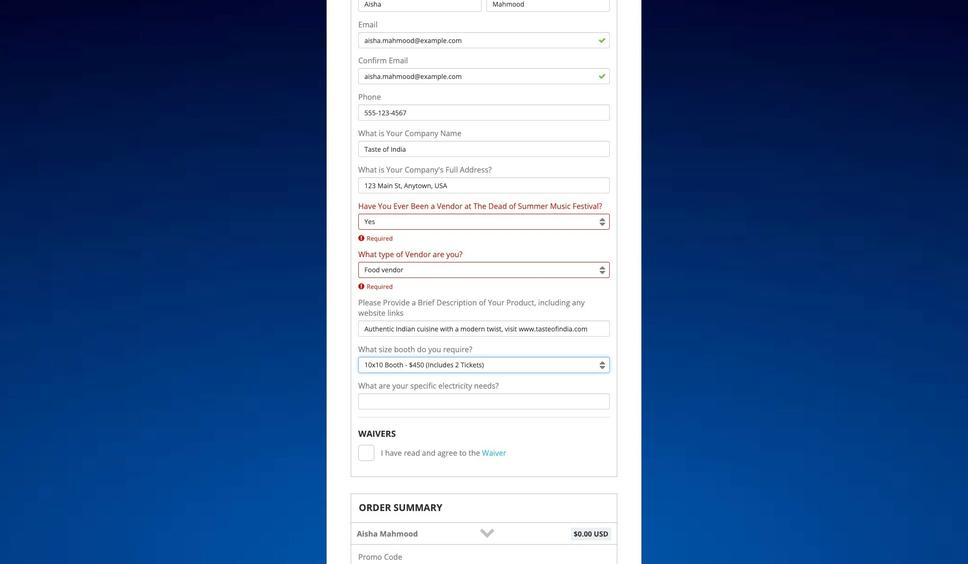 Task type: locate. For each thing, give the bounding box(es) containing it.
exclamation circle image
[[358, 235, 364, 242], [358, 283, 364, 290]]

1 vertical spatial exclamation circle image
[[358, 283, 364, 290]]

None email field
[[358, 32, 610, 48], [358, 68, 610, 84], [358, 32, 610, 48], [358, 68, 610, 84]]

None text field
[[358, 105, 610, 121], [358, 394, 610, 410], [358, 105, 610, 121], [358, 394, 610, 410]]

check image
[[599, 73, 606, 80]]

1 exclamation circle image from the top
[[358, 235, 364, 242]]

0 vertical spatial exclamation circle image
[[358, 235, 364, 242]]

None text field
[[358, 0, 482, 12], [486, 0, 610, 12], [358, 141, 610, 157], [358, 178, 610, 194], [358, 321, 610, 337], [358, 0, 482, 12], [486, 0, 610, 12], [358, 141, 610, 157], [358, 178, 610, 194], [358, 321, 610, 337]]



Task type: describe. For each thing, give the bounding box(es) containing it.
check image
[[599, 37, 606, 44]]

2 exclamation circle image from the top
[[358, 283, 364, 290]]



Task type: vqa. For each thing, say whether or not it's contained in the screenshot.
'exclamation circle' icon to the bottom
yes



